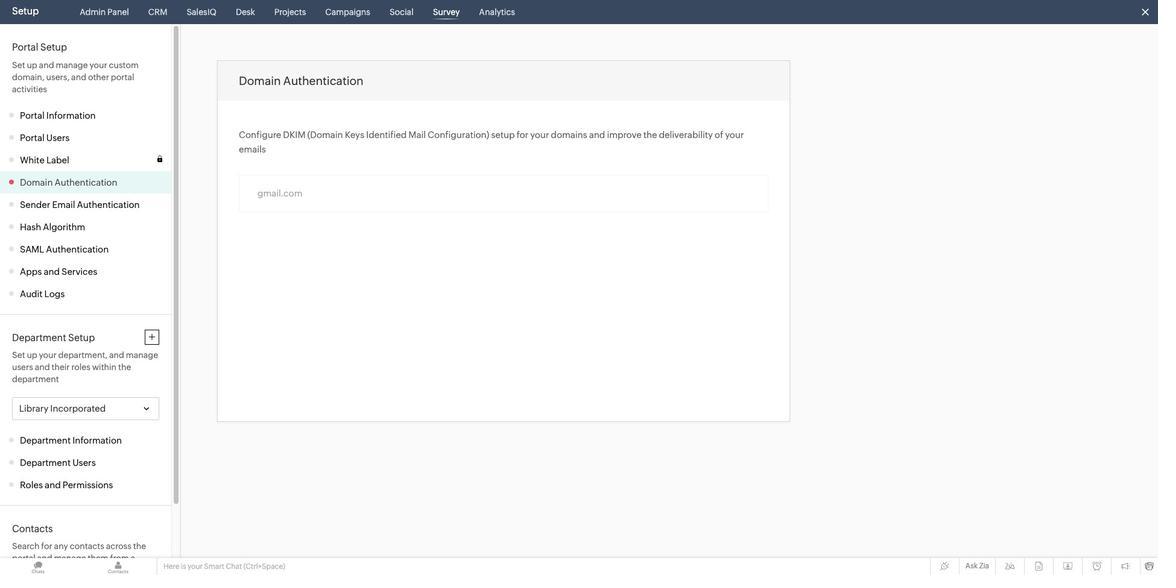 Task type: locate. For each thing, give the bounding box(es) containing it.
analytics link
[[474, 0, 520, 24]]

zia
[[979, 562, 989, 571]]

admin panel
[[80, 7, 129, 17]]

here
[[163, 563, 179, 571]]

admin panel link
[[75, 0, 134, 24]]

smart
[[204, 563, 224, 571]]

ask
[[965, 562, 978, 571]]

is
[[181, 563, 186, 571]]

survey
[[433, 7, 460, 17]]

analytics
[[479, 7, 515, 17]]

your
[[188, 563, 203, 571]]

ask zia
[[965, 562, 989, 571]]

chats image
[[0, 558, 76, 575]]

projects
[[274, 7, 306, 17]]

desk
[[236, 7, 255, 17]]

desk link
[[231, 0, 260, 24]]

panel
[[107, 7, 129, 17]]

crm
[[148, 7, 167, 17]]

contacts image
[[80, 558, 156, 575]]

campaigns link
[[320, 0, 375, 24]]

salesiq
[[187, 7, 216, 17]]

setup
[[12, 5, 39, 17]]



Task type: describe. For each thing, give the bounding box(es) containing it.
chat
[[226, 563, 242, 571]]

survey link
[[428, 0, 465, 24]]

salesiq link
[[182, 0, 221, 24]]

here is your smart chat (ctrl+space)
[[163, 563, 285, 571]]

projects link
[[269, 0, 311, 24]]

crm link
[[143, 0, 172, 24]]

admin
[[80, 7, 106, 17]]

campaigns
[[325, 7, 370, 17]]

(ctrl+space)
[[243, 563, 285, 571]]

social link
[[385, 0, 418, 24]]

social
[[390, 7, 414, 17]]



Task type: vqa. For each thing, say whether or not it's contained in the screenshot.
Channels image
no



